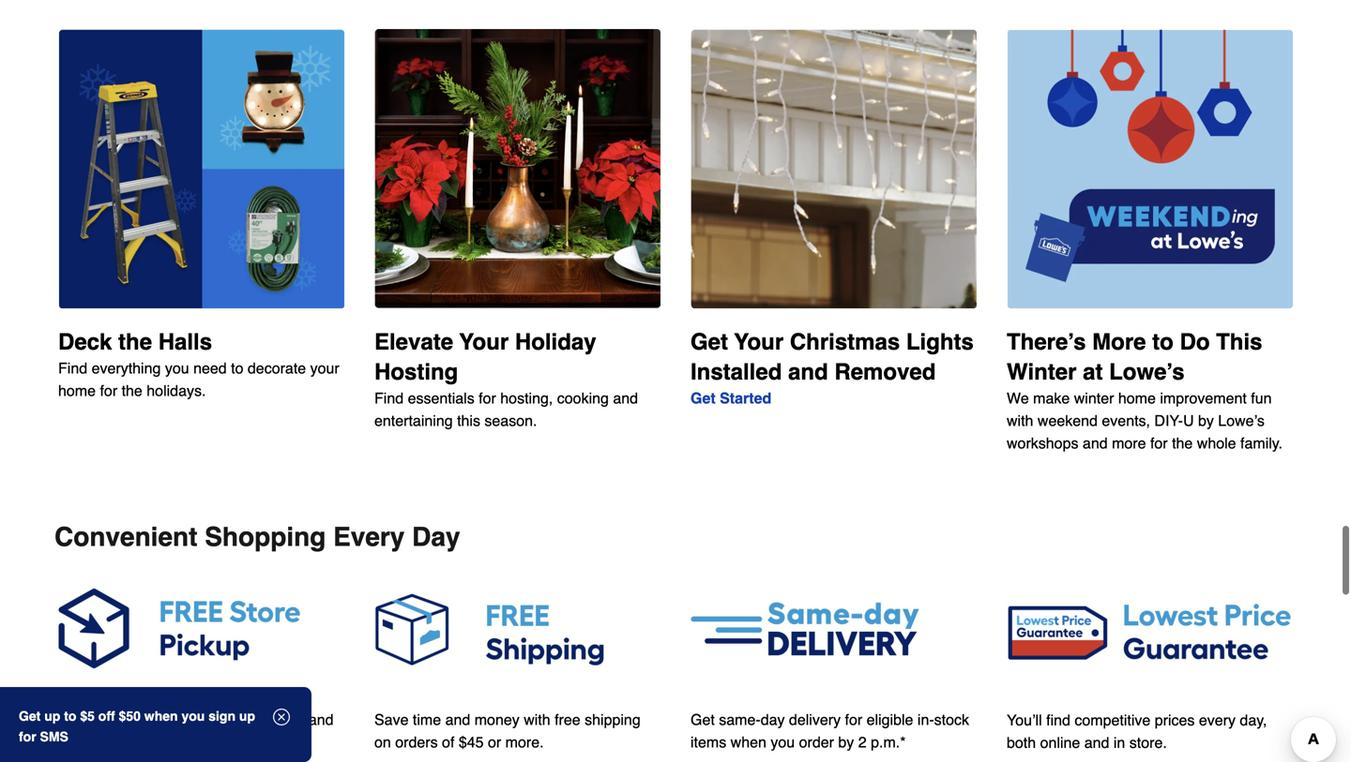 Task type: vqa. For each thing, say whether or not it's contained in the screenshot.
in
yes



Task type: describe. For each thing, give the bounding box(es) containing it.
same day delivery. image
[[691, 583, 977, 676]]

money
[[475, 712, 520, 729]]

elevate
[[374, 329, 453, 355]]

this
[[457, 412, 480, 430]]

christmas
[[790, 330, 900, 355]]

for inside get same-day delivery for eligible in-stock items when you order by 2 p.m.*
[[845, 712, 863, 729]]

shipping
[[585, 712, 641, 729]]

2
[[858, 735, 867, 752]]

on
[[374, 735, 391, 752]]

there's more to do this winter at lowe's we make winter home improvement fun with weekend events, diy-u by lowe's workshops and more for the whole family.
[[1007, 329, 1283, 452]]

buy online or through our mobile app and pick up at your local lowe's.
[[58, 712, 334, 752]]

free store pickup. image
[[58, 583, 344, 676]]

by inside get same-day delivery for eligible in-stock items when you order by 2 p.m.*
[[838, 735, 854, 752]]

shopping
[[205, 523, 326, 553]]

more
[[1093, 329, 1146, 355]]

get for same-
[[691, 712, 715, 729]]

installed
[[691, 360, 782, 385]]

buy
[[58, 712, 84, 729]]

you inside get up to $5 off $50 when you sign up for sms
[[182, 710, 205, 725]]

your for get
[[734, 330, 784, 355]]

you inside get same-day delivery for eligible in-stock items when you order by 2 p.m.*
[[771, 735, 795, 752]]

winter
[[1074, 390, 1114, 407]]

0 horizontal spatial up
[[44, 710, 60, 725]]

free
[[555, 712, 581, 729]]

get down installed
[[691, 390, 716, 407]]

home inside the "deck the halls find everything you need to decorate your home for the holidays."
[[58, 382, 96, 400]]

or inside save time and money with free shipping on orders of $45 or more.
[[488, 735, 501, 752]]

through
[[150, 712, 201, 729]]

removed
[[835, 360, 936, 385]]

when inside get same-day delivery for eligible in-stock items when you order by 2 p.m.*
[[731, 735, 767, 752]]

for inside there's more to do this winter at lowe's we make winter home improvement fun with weekend events, diy-u by lowe's workshops and more for the whole family.
[[1151, 435, 1168, 452]]

find inside the "deck the halls find everything you need to decorate your home for the holidays."
[[58, 360, 87, 377]]

essentials
[[408, 390, 475, 407]]

hosting,
[[500, 390, 553, 407]]

store.
[[1130, 735, 1167, 752]]

up for our
[[89, 735, 106, 752]]

decorate
[[248, 360, 306, 377]]

your for elevate
[[459, 329, 509, 355]]

or inside buy online or through our mobile app and pick up at your local lowe's.
[[132, 712, 146, 729]]

get for your
[[691, 330, 728, 355]]

prices
[[1155, 712, 1195, 730]]

workshops
[[1007, 435, 1079, 452]]

day
[[412, 523, 460, 553]]

sms
[[40, 730, 68, 745]]

find inside "elevate your holiday hosting find essentials for hosting, cooking and entertaining this season."
[[374, 390, 404, 407]]

same-
[[719, 712, 761, 729]]

make
[[1033, 390, 1070, 407]]

elevate your holiday hosting find essentials for hosting, cooking and entertaining this season.
[[374, 329, 638, 430]]

deck
[[58, 329, 112, 355]]

lights
[[906, 330, 974, 355]]

to for lowe's
[[1153, 329, 1174, 355]]

to inside the "deck the halls find everything you need to decorate your home for the holidays."
[[231, 360, 244, 377]]

0 vertical spatial the
[[118, 329, 152, 355]]

$50
[[119, 710, 141, 725]]

cooking
[[557, 390, 609, 407]]

p.m.*
[[871, 735, 906, 752]]

the inside there's more to do this winter at lowe's we make winter home improvement fun with weekend events, diy-u by lowe's workshops and more for the whole family.
[[1172, 435, 1193, 452]]

every
[[333, 523, 405, 553]]

a holiday table with plates on chargers, gold candlesticks, a vase with greenery and poinsettias. image
[[374, 29, 661, 309]]

1 vertical spatial lowe's
[[1218, 412, 1265, 430]]

and inside there's more to do this winter at lowe's we make winter home improvement fun with weekend events, diy-u by lowe's workshops and more for the whole family.
[[1083, 435, 1108, 452]]

eligible
[[867, 712, 914, 729]]

season.
[[485, 412, 537, 430]]

winter
[[1007, 359, 1077, 385]]

save time and money with free shipping on orders of $45 or more.
[[374, 712, 641, 752]]

more.
[[506, 735, 544, 752]]

time
[[413, 712, 441, 729]]

you inside the "deck the halls find everything you need to decorate your home for the holidays."
[[165, 360, 189, 377]]

halls
[[158, 329, 212, 355]]

in-
[[918, 712, 934, 729]]

0 horizontal spatial lowe's
[[1109, 359, 1185, 385]]

$45
[[459, 735, 484, 752]]

weekending at lowe's. image
[[1007, 29, 1293, 309]]

for inside the "deck the halls find everything you need to decorate your home for the holidays."
[[100, 382, 117, 400]]

order
[[799, 735, 834, 752]]

save
[[374, 712, 409, 729]]

entertaining
[[374, 412, 453, 430]]

day,
[[1240, 712, 1267, 730]]

online inside you'll find competitive prices every day, both online and in store.
[[1040, 735, 1080, 752]]

$5
[[80, 710, 95, 725]]



Task type: locate. For each thing, give the bounding box(es) containing it.
events,
[[1102, 412, 1151, 430]]

stock
[[934, 712, 969, 729]]

off
[[98, 710, 115, 725]]

for up this
[[479, 390, 496, 407]]

your inside the "deck the halls find everything you need to decorate your home for the holidays."
[[310, 360, 339, 377]]

you left our
[[182, 710, 205, 725]]

diy-
[[1155, 412, 1183, 430]]

find up entertaining
[[374, 390, 404, 407]]

and inside you'll find competitive prices every day, both online and in store.
[[1085, 735, 1110, 752]]

weekend
[[1038, 412, 1098, 430]]

convenient
[[54, 523, 198, 553]]

lowest price guarantee. image
[[1007, 583, 1293, 676]]

by right u
[[1198, 412, 1214, 430]]

with
[[1007, 412, 1034, 430], [524, 712, 551, 729]]

at
[[1083, 359, 1103, 385], [110, 735, 122, 752]]

0 horizontal spatial home
[[58, 382, 96, 400]]

holiday
[[515, 329, 596, 355]]

up right sign
[[239, 710, 255, 725]]

find down deck
[[58, 360, 87, 377]]

for up 2
[[845, 712, 863, 729]]

1 horizontal spatial your
[[734, 330, 784, 355]]

and left in
[[1085, 735, 1110, 752]]

your right decorate
[[310, 360, 339, 377]]

0 vertical spatial your
[[310, 360, 339, 377]]

app
[[279, 712, 304, 729]]

orders
[[395, 735, 438, 752]]

0 horizontal spatial by
[[838, 735, 854, 752]]

1 vertical spatial you
[[182, 710, 205, 725]]

1 your from the left
[[459, 329, 509, 355]]

online down find
[[1040, 735, 1080, 752]]

we
[[1007, 390, 1029, 407]]

for inside get up to $5 off $50 when you sign up for sms
[[19, 730, 36, 745]]

the up everything
[[118, 329, 152, 355]]

pick
[[58, 735, 85, 752]]

1 horizontal spatial home
[[1119, 390, 1156, 407]]

u
[[1183, 412, 1194, 430]]

1 vertical spatial at
[[110, 735, 122, 752]]

with down we
[[1007, 412, 1034, 430]]

you'll find competitive prices every day, both online and in store.
[[1007, 712, 1267, 752]]

0 vertical spatial lowe's
[[1109, 359, 1185, 385]]

1 vertical spatial to
[[231, 360, 244, 377]]

holidays.
[[147, 382, 206, 400]]

fun
[[1251, 390, 1272, 407]]

0 horizontal spatial find
[[58, 360, 87, 377]]

0 vertical spatial or
[[132, 712, 146, 729]]

and inside buy online or through our mobile app and pick up at your local lowe's.
[[309, 712, 334, 729]]

your inside "elevate your holiday hosting find essentials for hosting, cooking and entertaining this season."
[[459, 329, 509, 355]]

local
[[160, 735, 191, 752]]

for left sms
[[19, 730, 36, 745]]

you down day at the right of the page
[[771, 735, 795, 752]]

mobile
[[231, 712, 275, 729]]

and inside "elevate your holiday hosting find essentials for hosting, cooking and entertaining this season."
[[613, 390, 638, 407]]

lowe's.
[[195, 735, 246, 752]]

2 your from the left
[[734, 330, 784, 355]]

2 vertical spatial to
[[64, 710, 76, 725]]

when
[[144, 710, 178, 725], [731, 735, 767, 752]]

to left $5
[[64, 710, 76, 725]]

1 vertical spatial when
[[731, 735, 767, 752]]

and right app
[[309, 712, 334, 729]]

home down deck
[[58, 382, 96, 400]]

when down same-
[[731, 735, 767, 752]]

free shipping. image
[[374, 583, 661, 676]]

lowe's down fun
[[1218, 412, 1265, 430]]

get started link
[[691, 390, 772, 407]]

0 horizontal spatial at
[[110, 735, 122, 752]]

do
[[1180, 329, 1210, 355]]

more
[[1112, 435, 1146, 452]]

up up sms
[[44, 710, 60, 725]]

1 horizontal spatial when
[[731, 735, 767, 752]]

up for off
[[239, 710, 255, 725]]

get up sms
[[19, 710, 41, 725]]

1 horizontal spatial or
[[488, 735, 501, 752]]

0 vertical spatial at
[[1083, 359, 1103, 385]]

at inside buy online or through our mobile app and pick up at your local lowe's.
[[110, 735, 122, 752]]

0 vertical spatial when
[[144, 710, 178, 725]]

to left the do
[[1153, 329, 1174, 355]]

0 horizontal spatial or
[[132, 712, 146, 729]]

1 horizontal spatial to
[[231, 360, 244, 377]]

by inside there's more to do this winter at lowe's we make winter home improvement fun with weekend events, diy-u by lowe's workshops and more for the whole family.
[[1198, 412, 1214, 430]]

1 horizontal spatial up
[[89, 735, 106, 752]]

online
[[88, 712, 128, 729], [1040, 735, 1080, 752]]

our
[[205, 712, 227, 729]]

1 horizontal spatial by
[[1198, 412, 1214, 430]]

with inside there's more to do this winter at lowe's we make winter home improvement fun with weekend events, diy-u by lowe's workshops and more for the whole family.
[[1007, 412, 1034, 430]]

0 horizontal spatial your
[[127, 735, 156, 752]]

1 horizontal spatial your
[[310, 360, 339, 377]]

this
[[1216, 329, 1263, 355]]

of
[[442, 735, 455, 752]]

started
[[720, 390, 772, 407]]

0 horizontal spatial to
[[64, 710, 76, 725]]

up inside buy online or through our mobile app and pick up at your local lowe's.
[[89, 735, 106, 752]]

you up holidays.
[[165, 360, 189, 377]]

your inside the "get your christmas lights installed and removed get started"
[[734, 330, 784, 355]]

to inside get up to $5 off $50 when you sign up for sms
[[64, 710, 76, 725]]

get for up
[[19, 710, 41, 725]]

need
[[193, 360, 227, 377]]

your right elevate
[[459, 329, 509, 355]]

0 vertical spatial you
[[165, 360, 189, 377]]

0 vertical spatial with
[[1007, 412, 1034, 430]]

a yellow and gray step ladder, a lighted snowman stocking holder and a green extension cord. image
[[58, 29, 344, 309]]

1 horizontal spatial online
[[1040, 735, 1080, 752]]

and inside the "get your christmas lights installed and removed get started"
[[788, 360, 828, 385]]

and up of
[[445, 712, 470, 729]]

your
[[310, 360, 339, 377], [127, 735, 156, 752]]

improvement
[[1160, 390, 1247, 407]]

you
[[165, 360, 189, 377], [182, 710, 205, 725], [771, 735, 795, 752]]

1 horizontal spatial lowe's
[[1218, 412, 1265, 430]]

find
[[58, 360, 87, 377], [374, 390, 404, 407]]

get inside get up to $5 off $50 when you sign up for sms
[[19, 710, 41, 725]]

1 vertical spatial by
[[838, 735, 854, 752]]

0 horizontal spatial with
[[524, 712, 551, 729]]

convenient shopping every day
[[54, 523, 460, 553]]

0 horizontal spatial online
[[88, 712, 128, 729]]

2 vertical spatial you
[[771, 735, 795, 752]]

get up to $5 off $50 when you sign up for sms
[[19, 710, 255, 745]]

your inside buy online or through our mobile app and pick up at your local lowe's.
[[127, 735, 156, 752]]

delivery
[[789, 712, 841, 729]]

competitive
[[1075, 712, 1151, 730]]

home inside there's more to do this winter at lowe's we make winter home improvement fun with weekend events, diy-u by lowe's workshops and more for the whole family.
[[1119, 390, 1156, 407]]

0 vertical spatial to
[[1153, 329, 1174, 355]]

to right need
[[231, 360, 244, 377]]

online inside buy online or through our mobile app and pick up at your local lowe's.
[[88, 712, 128, 729]]

online right buy
[[88, 712, 128, 729]]

2 horizontal spatial to
[[1153, 329, 1174, 355]]

get inside get same-day delivery for eligible in-stock items when you order by 2 p.m.*
[[691, 712, 715, 729]]

with inside save time and money with free shipping on orders of $45 or more.
[[524, 712, 551, 729]]

every
[[1199, 712, 1236, 730]]

and inside save time and money with free shipping on orders of $45 or more.
[[445, 712, 470, 729]]

get
[[691, 330, 728, 355], [691, 390, 716, 407], [19, 710, 41, 725], [691, 712, 715, 729]]

to
[[1153, 329, 1174, 355], [231, 360, 244, 377], [64, 710, 76, 725]]

0 horizontal spatial your
[[459, 329, 509, 355]]

everything
[[92, 360, 161, 377]]

get up items
[[691, 712, 715, 729]]

1 vertical spatial online
[[1040, 735, 1080, 752]]

1 vertical spatial the
[[122, 382, 142, 400]]

1 vertical spatial find
[[374, 390, 404, 407]]

to for you
[[64, 710, 76, 725]]

or
[[132, 712, 146, 729], [488, 735, 501, 752]]

to inside there's more to do this winter at lowe's we make winter home improvement fun with weekend events, diy-u by lowe's workshops and more for the whole family.
[[1153, 329, 1174, 355]]

at down off
[[110, 735, 122, 752]]

both
[[1007, 735, 1036, 752]]

the down u
[[1172, 435, 1193, 452]]

white icicle lights with a white cord hanging from the roofline of a house. image
[[691, 29, 977, 309]]

there's
[[1007, 329, 1086, 355]]

1 horizontal spatial find
[[374, 390, 404, 407]]

you'll
[[1007, 712, 1042, 730]]

lowe's down more
[[1109, 359, 1185, 385]]

items
[[691, 735, 727, 752]]

1 vertical spatial your
[[127, 735, 156, 752]]

0 vertical spatial find
[[58, 360, 87, 377]]

get same-day delivery for eligible in-stock items when you order by 2 p.m.*
[[691, 712, 969, 752]]

your up installed
[[734, 330, 784, 355]]

with up more.
[[524, 712, 551, 729]]

for inside "elevate your holiday hosting find essentials for hosting, cooking and entertaining this season."
[[479, 390, 496, 407]]

0 vertical spatial by
[[1198, 412, 1214, 430]]

sign
[[209, 710, 236, 725]]

1 horizontal spatial at
[[1083, 359, 1103, 385]]

2 vertical spatial the
[[1172, 435, 1193, 452]]

2 horizontal spatial up
[[239, 710, 255, 725]]

0 vertical spatial online
[[88, 712, 128, 729]]

family.
[[1241, 435, 1283, 452]]

the
[[118, 329, 152, 355], [122, 382, 142, 400], [1172, 435, 1193, 452]]

for down diy-
[[1151, 435, 1168, 452]]

home
[[58, 382, 96, 400], [1119, 390, 1156, 407]]

home up the events,
[[1119, 390, 1156, 407]]

get your christmas lights installed and removed get started
[[691, 330, 974, 407]]

or down money
[[488, 735, 501, 752]]

when up local
[[144, 710, 178, 725]]

hosting
[[374, 359, 458, 385]]

for down everything
[[100, 382, 117, 400]]

1 vertical spatial or
[[488, 735, 501, 752]]

by left 2
[[838, 735, 854, 752]]

in
[[1114, 735, 1126, 752]]

up right pick on the bottom left of the page
[[89, 735, 106, 752]]

at inside there's more to do this winter at lowe's we make winter home improvement fun with weekend events, diy-u by lowe's workshops and more for the whole family.
[[1083, 359, 1103, 385]]

whole
[[1197, 435, 1237, 452]]

get up installed
[[691, 330, 728, 355]]

1 horizontal spatial with
[[1007, 412, 1034, 430]]

0 horizontal spatial when
[[144, 710, 178, 725]]

or right off
[[132, 712, 146, 729]]

deck the halls find everything you need to decorate your home for the holidays.
[[58, 329, 339, 400]]

when inside get up to $5 off $50 when you sign up for sms
[[144, 710, 178, 725]]

and left more
[[1083, 435, 1108, 452]]

and down the christmas
[[788, 360, 828, 385]]

and right cooking
[[613, 390, 638, 407]]

1 vertical spatial with
[[524, 712, 551, 729]]

your down $50
[[127, 735, 156, 752]]

day
[[761, 712, 785, 729]]

by
[[1198, 412, 1214, 430], [838, 735, 854, 752]]

the down everything
[[122, 382, 142, 400]]

find
[[1047, 712, 1071, 730]]

at up winter
[[1083, 359, 1103, 385]]



